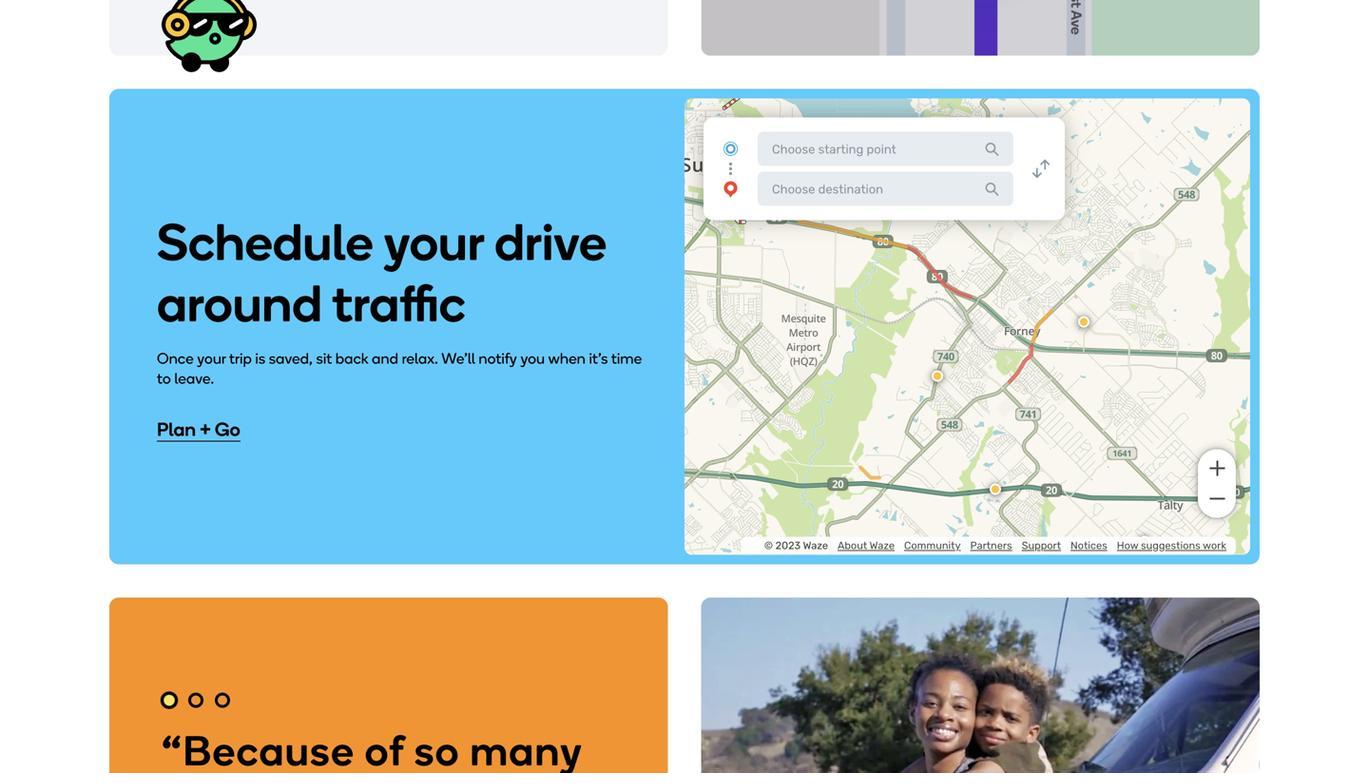 Task type: vqa. For each thing, say whether or not it's contained in the screenshot.
back
yes



Task type: describe. For each thing, give the bounding box(es) containing it.
time
[[611, 349, 642, 368]]

drive
[[495, 211, 607, 273]]

once your trip is saved, sit back and relax. we'll notify you when it's time to leave.
[[157, 349, 642, 387]]

schedule your drive around traffic
[[157, 211, 607, 334]]

leave.
[[174, 369, 214, 387]]

plan + go link
[[157, 418, 240, 441]]

you
[[521, 349, 545, 368]]

+
[[200, 418, 211, 441]]

go
[[215, 418, 240, 441]]

we'll
[[441, 349, 475, 368]]

it's
[[589, 349, 608, 368]]

schedule
[[157, 211, 373, 273]]

notify
[[479, 349, 517, 368]]

plan + go
[[157, 418, 240, 441]]

plan
[[157, 418, 196, 441]]



Task type: locate. For each thing, give the bounding box(es) containing it.
saved,
[[269, 349, 313, 368]]

when
[[548, 349, 586, 368]]

once
[[157, 349, 194, 368]]

your for trip
[[197, 349, 226, 368]]

relax.
[[402, 349, 438, 368]]

0 vertical spatial your
[[384, 211, 484, 273]]

back
[[335, 349, 368, 368]]

and
[[372, 349, 398, 368]]

trip
[[229, 349, 252, 368]]

your
[[384, 211, 484, 273], [197, 349, 226, 368]]

your for drive
[[384, 211, 484, 273]]

1 vertical spatial your
[[197, 349, 226, 368]]

traffic
[[332, 273, 466, 334]]

a young woman smiles at the camera while a boy ride piggyback on her. they're standing in front of the hood of a recreational vehicle parked on the side of a road. image
[[701, 598, 1260, 773]]

around
[[157, 273, 322, 334]]

your inside the schedule your drive around traffic
[[384, 211, 484, 273]]

is
[[255, 349, 265, 368]]

0 horizontal spatial your
[[197, 349, 226, 368]]

sit
[[316, 349, 332, 368]]

to
[[157, 369, 171, 387]]

your inside once your trip is saved, sit back and relax. we'll notify you when it's time to leave.
[[197, 349, 226, 368]]

1 horizontal spatial your
[[384, 211, 484, 273]]



